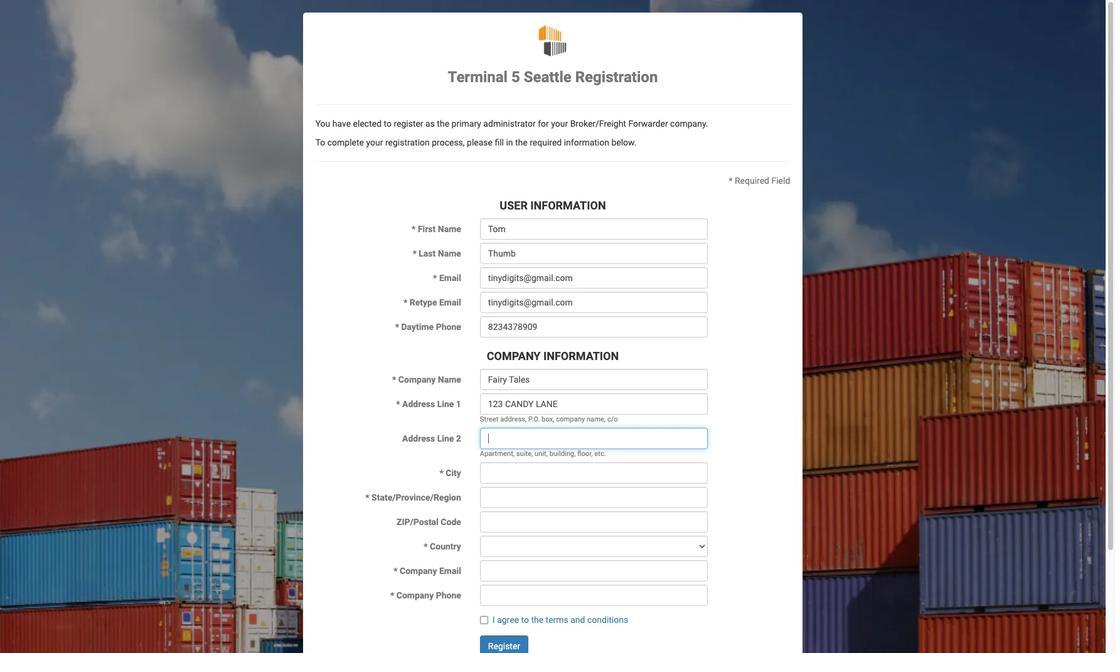 Task type: locate. For each thing, give the bounding box(es) containing it.
line left 1
[[437, 399, 454, 409]]

0 horizontal spatial to
[[384, 119, 391, 129]]

i agree to the terms and conditions link
[[492, 615, 628, 625]]

0 vertical spatial email
[[439, 273, 461, 283]]

address down * company name at left
[[402, 399, 435, 409]]

* down * last name
[[433, 273, 437, 283]]

name
[[438, 224, 461, 234], [438, 249, 461, 259], [438, 375, 461, 385]]

name for * company name
[[438, 375, 461, 385]]

* left first
[[412, 224, 416, 234]]

the
[[437, 119, 449, 129], [515, 138, 528, 148], [531, 615, 543, 625]]

*
[[729, 176, 733, 186], [412, 224, 416, 234], [413, 249, 417, 259], [433, 273, 437, 283], [403, 298, 407, 308], [395, 322, 399, 332], [392, 375, 396, 385], [396, 399, 400, 409], [439, 468, 443, 478], [365, 493, 369, 503], [424, 541, 428, 552], [394, 566, 398, 576], [390, 590, 394, 600]]

agree
[[497, 615, 519, 625]]

information for company information
[[543, 350, 619, 363]]

0 horizontal spatial your
[[366, 138, 383, 148]]

email down country
[[439, 566, 461, 576]]

2 name from the top
[[438, 249, 461, 259]]

company.
[[670, 119, 708, 129]]

0 vertical spatial line
[[437, 399, 454, 409]]

1 vertical spatial information
[[543, 350, 619, 363]]

2 email from the top
[[439, 298, 461, 308]]

1 vertical spatial address
[[402, 434, 435, 444]]

register button
[[480, 636, 528, 653]]

phone for * company phone
[[436, 590, 461, 600]]

* left "last"
[[413, 249, 417, 259]]

phone down * retype email at the left of page
[[436, 322, 461, 332]]

daytime
[[401, 322, 434, 332]]

0 vertical spatial address
[[402, 399, 435, 409]]

company for phone
[[396, 590, 434, 600]]

* Address Line 1 text field
[[480, 393, 708, 415]]

1 horizontal spatial your
[[551, 119, 568, 129]]

company
[[556, 415, 585, 424]]

2 vertical spatial name
[[438, 375, 461, 385]]

below.
[[611, 138, 637, 148]]

city
[[446, 468, 461, 478]]

2 vertical spatial the
[[531, 615, 543, 625]]

2 vertical spatial email
[[439, 566, 461, 576]]

3 name from the top
[[438, 375, 461, 385]]

code
[[441, 517, 461, 527]]

* up * address line 1
[[392, 375, 396, 385]]

to right elected at left top
[[384, 119, 391, 129]]

ZIP/Postal Code text field
[[480, 511, 708, 533]]

you have elected to register as the primary administrator for your broker/freight forwarder company.
[[315, 119, 708, 129]]

information up * first name 'text field'
[[530, 199, 606, 212]]

1 vertical spatial email
[[439, 298, 461, 308]]

address line 2
[[402, 434, 461, 444]]

* for * first name
[[412, 224, 416, 234]]

information
[[530, 199, 606, 212], [543, 350, 619, 363]]

1 name from the top
[[438, 224, 461, 234]]

the right as
[[437, 119, 449, 129]]

register
[[488, 641, 520, 651]]

as
[[425, 119, 435, 129]]

* left "daytime"
[[395, 322, 399, 332]]

email down * last name
[[439, 273, 461, 283]]

address down * address line 1
[[402, 434, 435, 444]]

phone for * daytime phone
[[436, 322, 461, 332]]

* left country
[[424, 541, 428, 552]]

information up * company name text field
[[543, 350, 619, 363]]

* left state/province/region
[[365, 493, 369, 503]]

0 vertical spatial the
[[437, 119, 449, 129]]

1 vertical spatial phone
[[436, 590, 461, 600]]

0 vertical spatial your
[[551, 119, 568, 129]]

process,
[[432, 138, 465, 148]]

1 vertical spatial your
[[366, 138, 383, 148]]

the right in
[[515, 138, 528, 148]]

* left the required
[[729, 176, 733, 186]]

5
[[511, 68, 520, 86]]

* for * last name
[[413, 249, 417, 259]]

* required field
[[729, 176, 790, 186]]

administrator
[[483, 119, 536, 129]]

1 vertical spatial line
[[437, 434, 454, 444]]

email
[[439, 273, 461, 283], [439, 298, 461, 308], [439, 566, 461, 576]]

to right the agree
[[521, 615, 529, 625]]

* for * company phone
[[390, 590, 394, 600]]

company information
[[487, 350, 619, 363]]

1
[[456, 399, 461, 409]]

terms
[[546, 615, 568, 625]]

* left city
[[439, 468, 443, 478]]

fill
[[495, 138, 504, 148]]

1 horizontal spatial to
[[521, 615, 529, 625]]

* Email text field
[[480, 267, 708, 289]]

2 phone from the top
[[436, 590, 461, 600]]

for
[[538, 119, 549, 129]]

to complete your registration process, please fill in the required information below.
[[315, 138, 637, 148]]

* Daytime Phone text field
[[480, 316, 708, 338]]

company
[[487, 350, 541, 363], [398, 375, 436, 385], [400, 566, 437, 576], [396, 590, 434, 600]]

i agree to the terms and conditions
[[492, 615, 628, 625]]

your right the for
[[551, 119, 568, 129]]

1 horizontal spatial the
[[515, 138, 528, 148]]

information for user information
[[530, 199, 606, 212]]

0 vertical spatial name
[[438, 224, 461, 234]]

country
[[430, 541, 461, 552]]

* left retype
[[403, 298, 407, 308]]

* down * company name at left
[[396, 399, 400, 409]]

None checkbox
[[480, 616, 488, 624]]

registration
[[575, 68, 658, 86]]

Address Line 2 text field
[[480, 428, 708, 449]]

your down elected at left top
[[366, 138, 383, 148]]

3 email from the top
[[439, 566, 461, 576]]

information
[[564, 138, 609, 148]]

* for * retype email
[[403, 298, 407, 308]]

to
[[384, 119, 391, 129], [521, 615, 529, 625]]

terminal 5 seattle registration
[[448, 68, 658, 86]]

name for * last name
[[438, 249, 461, 259]]

* up * company phone
[[394, 566, 398, 576]]

name right first
[[438, 224, 461, 234]]

complete
[[327, 138, 364, 148]]

* State/Province/Region text field
[[480, 487, 708, 508]]

conditions
[[587, 615, 628, 625]]

c/o
[[607, 415, 618, 424]]

address
[[402, 399, 435, 409], [402, 434, 435, 444]]

name right "last"
[[438, 249, 461, 259]]

* down * company email
[[390, 590, 394, 600]]

email for * company email
[[439, 566, 461, 576]]

line left 2
[[437, 434, 454, 444]]

first
[[418, 224, 436, 234]]

email down * email
[[439, 298, 461, 308]]

suite,
[[516, 450, 533, 458]]

apartment, suite, unit, building, floor, etc.
[[480, 450, 606, 458]]

0 vertical spatial phone
[[436, 322, 461, 332]]

the left the terms
[[531, 615, 543, 625]]

register
[[394, 119, 423, 129]]

your
[[551, 119, 568, 129], [366, 138, 383, 148]]

1 vertical spatial to
[[521, 615, 529, 625]]

phone down * company email
[[436, 590, 461, 600]]

1 vertical spatial name
[[438, 249, 461, 259]]

0 vertical spatial information
[[530, 199, 606, 212]]

line
[[437, 399, 454, 409], [437, 434, 454, 444]]

* first name
[[412, 224, 461, 234]]

* City text field
[[480, 462, 708, 484]]

user information
[[500, 199, 606, 212]]

1 phone from the top
[[436, 322, 461, 332]]

email for * retype email
[[439, 298, 461, 308]]

phone
[[436, 322, 461, 332], [436, 590, 461, 600]]

street address, p.o. box, company name, c/o
[[480, 415, 618, 424]]

name up 1
[[438, 375, 461, 385]]

* for * state/province/region
[[365, 493, 369, 503]]



Task type: describe. For each thing, give the bounding box(es) containing it.
2
[[456, 434, 461, 444]]

* Company Name text field
[[480, 369, 708, 390]]

0 horizontal spatial the
[[437, 119, 449, 129]]

box,
[[542, 415, 554, 424]]

* for * city
[[439, 468, 443, 478]]

* retype email
[[403, 298, 461, 308]]

user
[[500, 199, 528, 212]]

you
[[315, 119, 330, 129]]

2 address from the top
[[402, 434, 435, 444]]

* Company Phone text field
[[480, 585, 708, 606]]

company for name
[[398, 375, 436, 385]]

registration
[[385, 138, 430, 148]]

1 vertical spatial the
[[515, 138, 528, 148]]

seattle
[[524, 68, 572, 86]]

please
[[467, 138, 493, 148]]

* for * country
[[424, 541, 428, 552]]

* for * daytime phone
[[395, 322, 399, 332]]

1 email from the top
[[439, 273, 461, 283]]

etc.
[[594, 450, 606, 458]]

* First Name text field
[[480, 218, 708, 240]]

floor,
[[577, 450, 593, 458]]

* for * required field
[[729, 176, 733, 186]]

retype
[[410, 298, 437, 308]]

street
[[480, 415, 498, 424]]

0 vertical spatial to
[[384, 119, 391, 129]]

field
[[771, 176, 790, 186]]

company for email
[[400, 566, 437, 576]]

forwarder
[[628, 119, 668, 129]]

* Last Name text field
[[480, 243, 708, 264]]

* Company Email text field
[[480, 560, 708, 582]]

to
[[315, 138, 325, 148]]

in
[[506, 138, 513, 148]]

elected
[[353, 119, 382, 129]]

name for * first name
[[438, 224, 461, 234]]

address,
[[500, 415, 527, 424]]

building,
[[550, 450, 576, 458]]

last
[[419, 249, 436, 259]]

apartment,
[[480, 450, 515, 458]]

* country
[[424, 541, 461, 552]]

* for * address line 1
[[396, 399, 400, 409]]

* email
[[433, 273, 461, 283]]

state/province/region
[[372, 493, 461, 503]]

* last name
[[413, 249, 461, 259]]

i
[[492, 615, 495, 625]]

* daytime phone
[[395, 322, 461, 332]]

terminal
[[448, 68, 508, 86]]

* company email
[[394, 566, 461, 576]]

1 address from the top
[[402, 399, 435, 409]]

2 line from the top
[[437, 434, 454, 444]]

* for * company email
[[394, 566, 398, 576]]

primary
[[451, 119, 481, 129]]

p.o.
[[528, 415, 540, 424]]

* for * company name
[[392, 375, 396, 385]]

have
[[332, 119, 351, 129]]

zip/postal code
[[397, 517, 461, 527]]

1 line from the top
[[437, 399, 454, 409]]

and
[[571, 615, 585, 625]]

* state/province/region
[[365, 493, 461, 503]]

* company name
[[392, 375, 461, 385]]

2 horizontal spatial the
[[531, 615, 543, 625]]

unit,
[[535, 450, 548, 458]]

* Retype Email text field
[[480, 292, 708, 313]]

required
[[735, 176, 769, 186]]

* address line 1
[[396, 399, 461, 409]]

name,
[[587, 415, 606, 424]]

required
[[530, 138, 562, 148]]

* for * email
[[433, 273, 437, 283]]

* city
[[439, 468, 461, 478]]

broker/freight
[[570, 119, 626, 129]]

zip/postal
[[397, 517, 438, 527]]

* company phone
[[390, 590, 461, 600]]



Task type: vqa. For each thing, say whether or not it's contained in the screenshot.
Company associated with Name
yes



